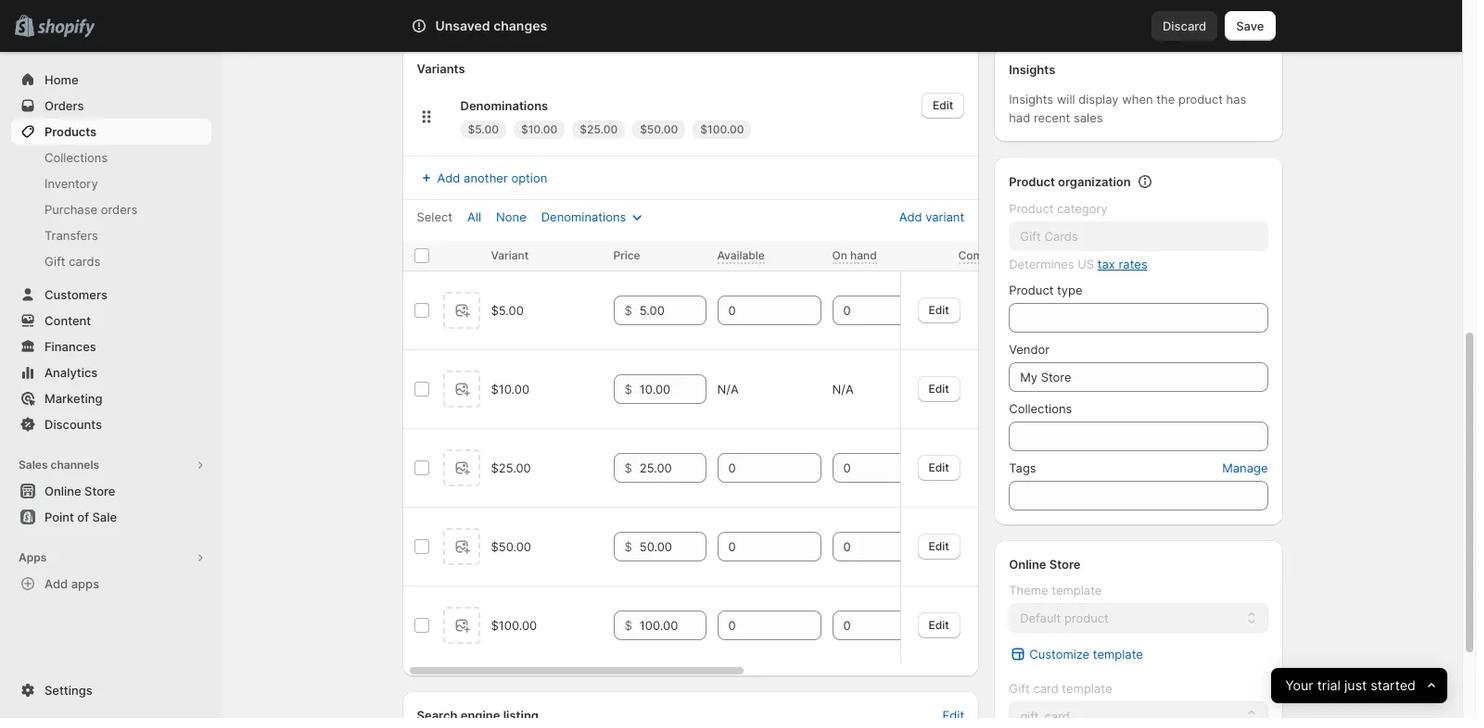 Task type: describe. For each thing, give the bounding box(es) containing it.
content link
[[11, 308, 211, 334]]

vendor
[[1009, 342, 1050, 357]]

options element for $100.00 edit button
[[491, 619, 537, 633]]

products link
[[11, 119, 211, 145]]

online store inside button
[[45, 484, 115, 499]]

unsaved
[[435, 18, 490, 33]]

none
[[496, 210, 527, 224]]

analytics link
[[11, 360, 211, 386]]

gift for gift cards
[[45, 254, 65, 269]]

manage
[[1222, 461, 1268, 476]]

online inside button
[[45, 484, 81, 499]]

0 vertical spatial $5.00
[[468, 122, 499, 136]]

collections link
[[11, 145, 211, 171]]

tax rates link
[[1098, 257, 1148, 272]]

on
[[832, 249, 848, 262]]

your trial just started button
[[1271, 669, 1448, 704]]

product for product organization
[[1009, 174, 1055, 189]]

home link
[[11, 67, 211, 93]]

add variant
[[899, 210, 965, 224]]

rates
[[1119, 257, 1148, 272]]

1 horizontal spatial store
[[1050, 557, 1081, 572]]

purchase
[[45, 202, 97, 217]]

edit for $10.00
[[929, 382, 950, 396]]

online store link
[[11, 479, 211, 505]]

finances link
[[11, 334, 211, 360]]

just
[[1345, 677, 1367, 694]]

store inside button
[[84, 484, 115, 499]]

add another option
[[437, 171, 547, 185]]

orders
[[45, 98, 84, 113]]

Collections text field
[[1009, 422, 1268, 452]]

sales channels button
[[11, 453, 211, 479]]

available
[[717, 249, 765, 262]]

discounts link
[[11, 412, 211, 438]]

sales
[[19, 458, 48, 472]]

point of sale button
[[0, 505, 223, 530]]

sale
[[92, 510, 117, 525]]

save button
[[1225, 11, 1276, 41]]

collections inside collections link
[[45, 150, 108, 165]]

customers link
[[11, 282, 211, 308]]

Product type text field
[[1009, 303, 1268, 333]]

edit for $50.00
[[929, 539, 950, 553]]

card
[[1034, 682, 1059, 696]]

point
[[45, 510, 74, 525]]

default product
[[1020, 611, 1109, 626]]

display
[[1079, 92, 1119, 107]]

gift for gift card template
[[1009, 682, 1030, 696]]

the
[[1157, 92, 1175, 107]]

gift card template
[[1009, 682, 1112, 696]]

options element for $50.00's edit button
[[491, 540, 531, 555]]

add for add variant
[[899, 210, 922, 224]]

all
[[467, 210, 481, 224]]

when
[[1122, 92, 1153, 107]]

options element for $10.00's edit button
[[491, 382, 530, 397]]

category
[[1057, 201, 1108, 216]]

theme
[[1009, 583, 1049, 598]]

determines us tax rates
[[1009, 257, 1148, 272]]

orders link
[[11, 93, 211, 119]]

transfers link
[[11, 223, 211, 249]]

edit button for $25.00
[[918, 455, 961, 481]]

none button
[[485, 204, 538, 230]]

settings link
[[11, 678, 211, 704]]

option
[[511, 171, 547, 185]]

home
[[45, 72, 78, 87]]

tags
[[1009, 461, 1036, 476]]

finances
[[45, 339, 96, 354]]

1 vertical spatial $10.00
[[491, 382, 530, 397]]

0 horizontal spatial $25.00
[[491, 461, 531, 476]]

your trial just started
[[1285, 677, 1416, 694]]

sales channels
[[19, 458, 99, 472]]

options element for $5.00 edit button
[[491, 303, 524, 318]]

0 horizontal spatial product
[[1065, 611, 1109, 626]]

save
[[1236, 19, 1265, 33]]

shopify image
[[37, 19, 95, 38]]

product type
[[1009, 283, 1083, 298]]

1 horizontal spatial $25.00
[[580, 122, 618, 136]]

changes
[[494, 18, 547, 33]]

edit for $25.00
[[929, 460, 950, 474]]

sales
[[1074, 110, 1103, 125]]

variants
[[417, 61, 465, 76]]

customize template link
[[998, 642, 1279, 668]]

edit button
[[922, 93, 965, 119]]

2 n/a from the left
[[832, 382, 854, 397]]

cards
[[69, 254, 100, 269]]

discard button
[[1152, 11, 1218, 41]]

Tags text field
[[1009, 481, 1268, 511]]

gift cards link
[[11, 249, 211, 275]]



Task type: locate. For each thing, give the bounding box(es) containing it.
insights for insights
[[1009, 62, 1056, 77]]

committed
[[958, 249, 1018, 262]]

point of sale
[[45, 510, 117, 525]]

insights for insights will display when the product has had recent sales
[[1009, 92, 1054, 107]]

online store button
[[0, 479, 223, 505]]

add left another at the left of page
[[437, 171, 460, 185]]

store up theme template
[[1050, 557, 1081, 572]]

0 vertical spatial $10.00
[[521, 122, 558, 136]]

content
[[45, 313, 91, 328]]

4 edit button from the top
[[918, 534, 961, 560]]

product
[[1179, 92, 1223, 107], [1065, 611, 1109, 626]]

0 horizontal spatial online store
[[45, 484, 115, 499]]

options element for edit button related to $25.00
[[491, 461, 531, 476]]

select
[[417, 210, 453, 224]]

add for add apps
[[45, 577, 68, 592]]

product organization
[[1009, 174, 1131, 189]]

products
[[45, 124, 97, 139]]

4 options element from the top
[[491, 540, 531, 555]]

template for theme template
[[1052, 583, 1102, 598]]

unsaved changes
[[435, 18, 547, 33]]

5 edit button from the top
[[918, 613, 961, 639]]

add apps
[[45, 577, 99, 592]]

of
[[77, 510, 89, 525]]

edit button for $100.00
[[918, 613, 961, 639]]

$50.00
[[640, 122, 678, 136], [491, 540, 531, 555]]

edit button for $10.00
[[918, 376, 961, 402]]

1 horizontal spatial $50.00
[[640, 122, 678, 136]]

gift left card
[[1009, 682, 1030, 696]]

0 horizontal spatial online
[[45, 484, 81, 499]]

3 n/a from the left
[[958, 382, 980, 397]]

search
[[493, 19, 533, 33]]

discard
[[1163, 19, 1207, 33]]

0 horizontal spatial add
[[45, 577, 68, 592]]

gift left cards
[[45, 254, 65, 269]]

will
[[1057, 92, 1075, 107]]

1 vertical spatial store
[[1050, 557, 1081, 572]]

options element
[[491, 303, 524, 318], [491, 382, 530, 397], [491, 461, 531, 476], [491, 540, 531, 555], [491, 619, 537, 633]]

$5.00 down denominations
[[468, 122, 499, 136]]

edit inside dropdown button
[[933, 98, 954, 112]]

1 horizontal spatial collections
[[1009, 402, 1072, 416]]

price
[[613, 249, 641, 262]]

Vendor text field
[[1009, 363, 1268, 392]]

online up theme
[[1009, 557, 1047, 572]]

template down the customize template
[[1062, 682, 1112, 696]]

0 vertical spatial store
[[84, 484, 115, 499]]

template up "default product"
[[1052, 583, 1102, 598]]

add left variant
[[899, 210, 922, 224]]

insights
[[1009, 62, 1056, 77], [1009, 92, 1054, 107]]

options element containing $100.00
[[491, 619, 537, 633]]

had
[[1009, 110, 1031, 125]]

0 vertical spatial product
[[1179, 92, 1223, 107]]

product
[[1009, 174, 1055, 189], [1009, 201, 1054, 216], [1009, 283, 1054, 298]]

1 vertical spatial gift
[[1009, 682, 1030, 696]]

0 horizontal spatial $100.00
[[491, 619, 537, 633]]

2 insights from the top
[[1009, 92, 1054, 107]]

1 vertical spatial $25.00
[[491, 461, 531, 476]]

settings
[[45, 684, 92, 698]]

1 vertical spatial product
[[1065, 611, 1109, 626]]

$5.00 down variant
[[491, 303, 524, 318]]

options element containing $50.00
[[491, 540, 531, 555]]

add left apps
[[45, 577, 68, 592]]

edit for $5.00
[[929, 303, 950, 317]]

determines
[[1009, 257, 1074, 272]]

product down determines
[[1009, 283, 1054, 298]]

product up the customize template
[[1065, 611, 1109, 626]]

options element containing $5.00
[[491, 303, 524, 318]]

1 vertical spatial insights
[[1009, 92, 1054, 107]]

add variant button
[[888, 201, 976, 233]]

0 vertical spatial gift
[[45, 254, 65, 269]]

manage button
[[1211, 455, 1279, 481]]

1 horizontal spatial add
[[437, 171, 460, 185]]

1 vertical spatial online
[[1009, 557, 1047, 572]]

1 horizontal spatial online store
[[1009, 557, 1081, 572]]

0 vertical spatial add
[[437, 171, 460, 185]]

edit for $100.00
[[929, 618, 950, 632]]

1 vertical spatial $5.00
[[491, 303, 524, 318]]

5 options element from the top
[[491, 619, 537, 633]]

0 horizontal spatial store
[[84, 484, 115, 499]]

store up the 'sale'
[[84, 484, 115, 499]]

$25.00
[[580, 122, 618, 136], [491, 461, 531, 476]]

1 vertical spatial online store
[[1009, 557, 1081, 572]]

point of sale link
[[11, 505, 211, 530]]

collections up inventory
[[45, 150, 108, 165]]

online store up point of sale
[[45, 484, 115, 499]]

purchase orders link
[[11, 197, 211, 223]]

recent
[[1034, 110, 1070, 125]]

0 vertical spatial insights
[[1009, 62, 1056, 77]]

product category
[[1009, 201, 1108, 216]]

template inside the customize template link
[[1093, 647, 1143, 662]]

0 vertical spatial product
[[1009, 174, 1055, 189]]

None number field
[[717, 296, 793, 326], [832, 296, 908, 326], [717, 454, 793, 483], [832, 454, 908, 483], [717, 532, 793, 562], [832, 532, 908, 562], [717, 611, 793, 641], [832, 611, 908, 641], [717, 296, 793, 326], [832, 296, 908, 326], [717, 454, 793, 483], [832, 454, 908, 483], [717, 532, 793, 562], [832, 532, 908, 562], [717, 611, 793, 641], [832, 611, 908, 641]]

organization
[[1058, 174, 1131, 189]]

1 vertical spatial template
[[1093, 647, 1143, 662]]

0 vertical spatial online
[[45, 484, 81, 499]]

online store
[[45, 484, 115, 499], [1009, 557, 1081, 572]]

2 edit button from the top
[[918, 376, 961, 402]]

0 vertical spatial $25.00
[[580, 122, 618, 136]]

0 vertical spatial template
[[1052, 583, 1102, 598]]

3 options element from the top
[[491, 461, 531, 476]]

customize
[[1030, 647, 1090, 662]]

product down the product organization
[[1009, 201, 1054, 216]]

inventory link
[[11, 171, 211, 197]]

tax
[[1098, 257, 1116, 272]]

1 product from the top
[[1009, 174, 1055, 189]]

store
[[84, 484, 115, 499], [1050, 557, 1081, 572]]

1 vertical spatial collections
[[1009, 402, 1072, 416]]

add apps button
[[11, 571, 211, 597]]

online up "point"
[[45, 484, 81, 499]]

2 vertical spatial add
[[45, 577, 68, 592]]

2 vertical spatial product
[[1009, 283, 1054, 298]]

denominations
[[460, 98, 548, 113]]

1 n/a from the left
[[717, 382, 739, 397]]

1 edit button from the top
[[918, 297, 961, 323]]

1 horizontal spatial online
[[1009, 557, 1047, 572]]

gift inside gift cards link
[[45, 254, 65, 269]]

1 horizontal spatial n/a
[[832, 382, 854, 397]]

search button
[[462, 11, 1000, 41]]

analytics
[[45, 365, 98, 380]]

options element containing $25.00
[[491, 461, 531, 476]]

hand
[[850, 249, 877, 262]]

discounts
[[45, 417, 102, 432]]

1 vertical spatial product
[[1009, 201, 1054, 216]]

product for product category
[[1009, 201, 1054, 216]]

0 vertical spatial $100.00
[[700, 122, 744, 136]]

marketing link
[[11, 386, 211, 412]]

product right the the
[[1179, 92, 1223, 107]]

collections
[[45, 150, 108, 165], [1009, 402, 1072, 416]]

customers
[[45, 287, 108, 302]]

3 edit button from the top
[[918, 455, 961, 481]]

on hand
[[832, 249, 877, 262]]

product inside insights will display when the product has had recent sales
[[1179, 92, 1223, 107]]

0 horizontal spatial $50.00
[[491, 540, 531, 555]]

Product category text field
[[1009, 222, 1268, 251]]

0 horizontal spatial collections
[[45, 150, 108, 165]]

1 insights from the top
[[1009, 62, 1056, 77]]

collections down the vendor
[[1009, 402, 1072, 416]]

1 vertical spatial $100.00
[[491, 619, 537, 633]]

2 horizontal spatial n/a
[[958, 382, 980, 397]]

all button
[[456, 204, 492, 230]]

apps button
[[11, 545, 211, 571]]

1 horizontal spatial $100.00
[[700, 122, 744, 136]]

marketing
[[45, 391, 102, 406]]

1 vertical spatial add
[[899, 210, 922, 224]]

product for product type
[[1009, 283, 1054, 298]]

transfers
[[45, 228, 98, 243]]

gift cards
[[45, 254, 100, 269]]

inventory
[[45, 176, 98, 191]]

template right customize in the bottom right of the page
[[1093, 647, 1143, 662]]

template for customize template
[[1093, 647, 1143, 662]]

trial
[[1317, 677, 1341, 694]]

online store up theme template
[[1009, 557, 1081, 572]]

has
[[1227, 92, 1247, 107]]

theme template
[[1009, 583, 1102, 598]]

variant
[[491, 249, 529, 262]]

insights inside insights will display when the product has had recent sales
[[1009, 92, 1054, 107]]

2 product from the top
[[1009, 201, 1054, 216]]

1 vertical spatial $50.00
[[491, 540, 531, 555]]

0 vertical spatial collections
[[45, 150, 108, 165]]

0 horizontal spatial n/a
[[717, 382, 739, 397]]

apps
[[71, 577, 99, 592]]

0 horizontal spatial gift
[[45, 254, 65, 269]]

apps
[[19, 551, 47, 565]]

$100.00
[[700, 122, 744, 136], [491, 619, 537, 633]]

2 horizontal spatial add
[[899, 210, 922, 224]]

edit button for $50.00
[[918, 534, 961, 560]]

variant
[[926, 210, 965, 224]]

purchase orders
[[45, 202, 138, 217]]

0 vertical spatial $50.00
[[640, 122, 678, 136]]

2 options element from the top
[[491, 382, 530, 397]]

add another option button
[[406, 165, 559, 191]]

another
[[464, 171, 508, 185]]

3 product from the top
[[1009, 283, 1054, 298]]

add for add another option
[[437, 171, 460, 185]]

your
[[1285, 677, 1314, 694]]

add inside button
[[437, 171, 460, 185]]

2 vertical spatial template
[[1062, 682, 1112, 696]]

1 options element from the top
[[491, 303, 524, 318]]

product up product category
[[1009, 174, 1055, 189]]

edit button for $5.00
[[918, 297, 961, 323]]

1 horizontal spatial gift
[[1009, 682, 1030, 696]]

customize template
[[1030, 647, 1143, 662]]

1 horizontal spatial product
[[1179, 92, 1223, 107]]

default
[[1020, 611, 1061, 626]]

0 vertical spatial online store
[[45, 484, 115, 499]]

options element containing $10.00
[[491, 382, 530, 397]]



Task type: vqa. For each thing, say whether or not it's contained in the screenshot.
Settings
yes



